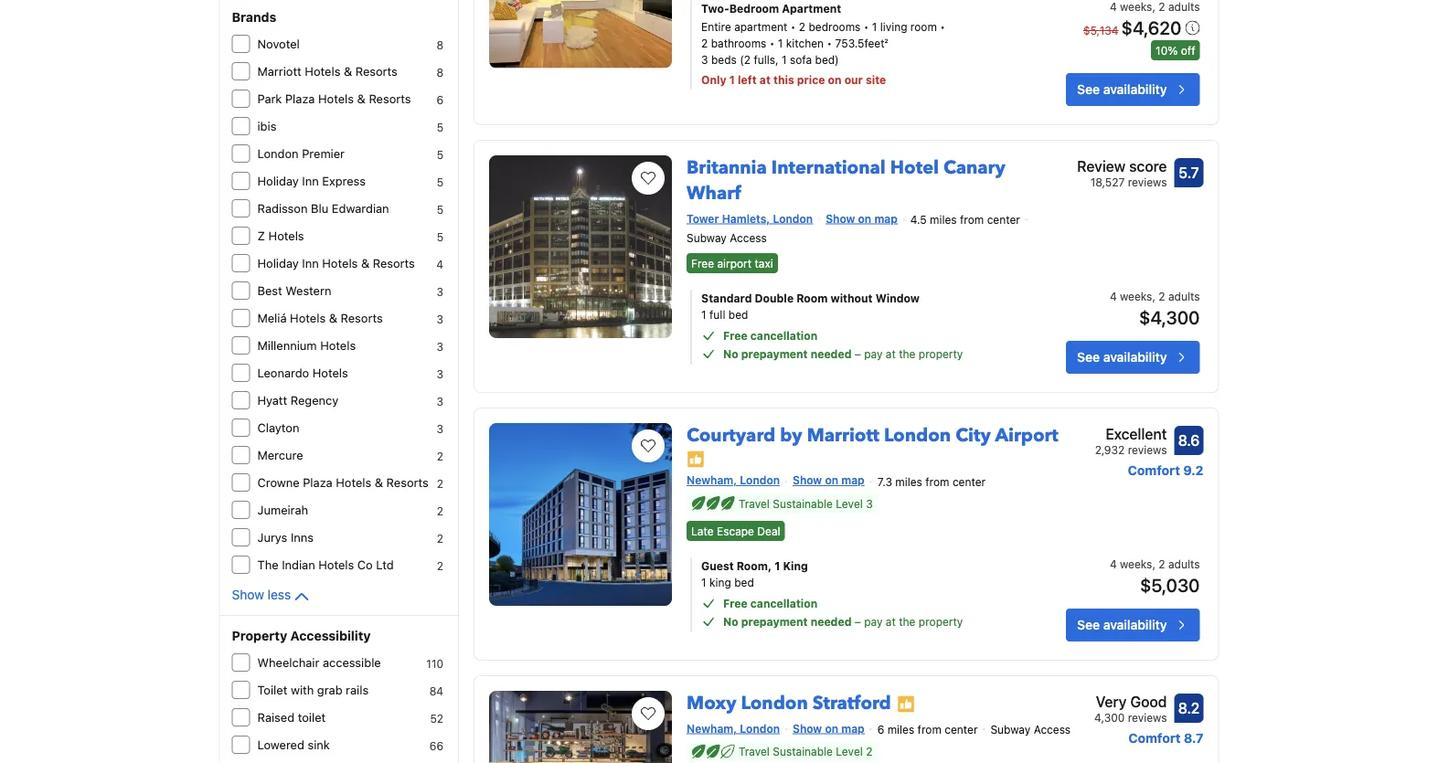 Task type: locate. For each thing, give the bounding box(es) containing it.
2 vertical spatial miles
[[888, 724, 915, 736]]

0 vertical spatial newham,
[[687, 474, 737, 487]]

free cancellation for $4,300
[[723, 329, 818, 342]]

inn for hotels
[[302, 256, 319, 270]]

see availability
[[1077, 82, 1167, 97], [1077, 350, 1167, 365], [1077, 618, 1167, 633]]

0 vertical spatial show on map
[[826, 212, 898, 225]]

0 vertical spatial no prepayment needed – pay at the property
[[723, 348, 963, 360]]

1 vertical spatial prepayment
[[741, 615, 808, 628]]

guest
[[701, 560, 734, 572]]

resorts inside crowne plaza hotels & resorts 2
[[386, 476, 429, 490]]

1 vertical spatial miles
[[895, 475, 922, 488]]

prepayment
[[741, 348, 808, 360], [741, 615, 808, 628]]

hotels
[[305, 64, 341, 78], [318, 92, 354, 106], [268, 229, 304, 243], [322, 256, 358, 270], [290, 311, 326, 325], [320, 339, 356, 352], [313, 366, 348, 380], [336, 476, 372, 490], [318, 558, 354, 572]]

1 vertical spatial see
[[1077, 350, 1100, 365]]

sustainable down "moxy london stratford" on the bottom
[[773, 746, 833, 758]]

1 vertical spatial level
[[836, 746, 863, 758]]

2 inside crowne plaza hotels & resorts 2
[[437, 477, 444, 490]]

hotels up western
[[322, 256, 358, 270]]

on for 4.5 miles from center
[[858, 212, 872, 225]]

0 vertical spatial subway
[[687, 231, 727, 244]]

plaza inside crowne plaza hotels & resorts 2
[[303, 476, 333, 490]]

0 vertical spatial availability
[[1103, 82, 1167, 97]]

0 vertical spatial access
[[730, 231, 767, 244]]

– down standard double room without window link
[[855, 348, 861, 360]]

leonardo hotels
[[257, 366, 348, 380]]

, inside "4 weeks , 2 adults $5,030"
[[1152, 558, 1156, 571]]

1 left full
[[701, 308, 706, 321]]

needed down room
[[811, 348, 852, 360]]

1 8 from the top
[[437, 38, 444, 51]]

0 vertical spatial see availability link
[[1066, 73, 1200, 106]]

2 sustainable from the top
[[773, 746, 833, 758]]

1 vertical spatial property
[[919, 615, 963, 628]]

1 vertical spatial newham,
[[687, 722, 737, 735]]

0 vertical spatial weeks
[[1120, 0, 1152, 13]]

0 vertical spatial ,
[[1152, 0, 1156, 13]]

international
[[772, 156, 886, 181]]

hotels up park plaza hotels & resorts at left top
[[305, 64, 341, 78]]

1 vertical spatial comfort
[[1129, 731, 1181, 746]]

0 vertical spatial sustainable
[[773, 497, 833, 510]]

1 vertical spatial see availability link
[[1066, 341, 1200, 374]]

3 availability from the top
[[1103, 618, 1167, 633]]

needed down guest room, 1 king link on the bottom
[[811, 615, 852, 628]]

2 reviews from the top
[[1128, 444, 1167, 456]]

show on map down the britannia international hotel canary wharf
[[826, 212, 898, 225]]

2 no prepayment needed – pay at the property from the top
[[723, 615, 963, 628]]

pay down standard double room without window link
[[864, 348, 883, 360]]

1 newham, london from the top
[[687, 474, 780, 487]]

1 vertical spatial show on map
[[793, 474, 865, 487]]

3 reviews from the top
[[1128, 711, 1167, 724]]

western
[[285, 284, 331, 298]]

weeks up $4,300
[[1120, 290, 1152, 303]]

1 level from the top
[[836, 497, 863, 510]]

cancellation down the king in the right bottom of the page
[[751, 597, 818, 610]]

2 5 from the top
[[437, 148, 444, 161]]

level for marriott
[[836, 497, 863, 510]]

0 vertical spatial reviews
[[1128, 176, 1167, 188]]

holiday for holiday inn express
[[257, 174, 299, 188]]

2 pay from the top
[[864, 615, 883, 628]]

scored 8.6 element
[[1174, 426, 1204, 455]]

adults for $4,300
[[1168, 290, 1200, 303]]

2 the from the top
[[899, 615, 916, 628]]

weeks inside "4 weeks , 2 adults $5,030"
[[1120, 558, 1152, 571]]

1 no prepayment needed – pay at the property from the top
[[723, 348, 963, 360]]

inns
[[291, 531, 314, 544]]

8 for novotel
[[437, 38, 444, 51]]

kitchen
[[786, 37, 824, 50]]

from
[[960, 214, 984, 226], [926, 475, 950, 488], [918, 724, 942, 736]]

2 vertical spatial from
[[918, 724, 942, 736]]

& for holiday
[[361, 256, 370, 270]]

show
[[826, 212, 855, 225], [793, 474, 822, 487], [232, 587, 264, 603], [793, 722, 822, 735]]

0 vertical spatial free
[[691, 257, 714, 270]]

– for $4,300
[[855, 348, 861, 360]]

no for $4,300
[[723, 348, 739, 360]]

0 horizontal spatial access
[[730, 231, 767, 244]]

1 vertical spatial free cancellation
[[723, 597, 818, 610]]

1 horizontal spatial marriott
[[807, 423, 880, 449]]

1 newham, from the top
[[687, 474, 737, 487]]

beds
[[711, 53, 737, 66]]

1 vertical spatial –
[[855, 615, 861, 628]]

1 see availability from the top
[[1077, 82, 1167, 97]]

1 vertical spatial marriott
[[807, 423, 880, 449]]

0 horizontal spatial subway
[[687, 231, 727, 244]]

hotels right z
[[268, 229, 304, 243]]

1 cancellation from the top
[[751, 329, 818, 342]]

1 sustainable from the top
[[773, 497, 833, 510]]

, up $4,300
[[1152, 290, 1156, 303]]

jurys
[[257, 531, 287, 544]]

room
[[911, 20, 937, 33]]

1 vertical spatial 6
[[877, 724, 884, 736]]

excellent element
[[1095, 423, 1167, 445]]

1 vertical spatial center
[[953, 475, 986, 488]]

see availability link
[[1066, 73, 1200, 106], [1066, 341, 1200, 374], [1066, 609, 1200, 642]]

resorts up ltd
[[386, 476, 429, 490]]

holiday
[[257, 174, 299, 188], [257, 256, 299, 270]]

0 vertical spatial free cancellation
[[723, 329, 818, 342]]

0 vertical spatial from
[[960, 214, 984, 226]]

bed
[[729, 308, 748, 321], [734, 576, 754, 589]]

comfort 9.2
[[1128, 463, 1204, 478]]

access down tower hamlets, london
[[730, 231, 767, 244]]

see availability link for $5,030
[[1066, 609, 1200, 642]]

1 , from the top
[[1152, 0, 1156, 13]]

110
[[426, 657, 444, 670]]

& down edwardian
[[361, 256, 370, 270]]

2 adults from the top
[[1168, 290, 1200, 303]]

2 – from the top
[[855, 615, 861, 628]]

1 the from the top
[[899, 348, 916, 360]]

resorts down edwardian
[[373, 256, 415, 270]]

0 vertical spatial 6
[[437, 93, 444, 106]]

1 vertical spatial at
[[886, 348, 896, 360]]

resorts down holiday inn hotels & resorts
[[341, 311, 383, 325]]

king
[[710, 576, 731, 589]]

5 for premier
[[437, 148, 444, 161]]

3 , from the top
[[1152, 558, 1156, 571]]

1 vertical spatial pay
[[864, 615, 883, 628]]

1 no from the top
[[723, 348, 739, 360]]

window
[[876, 292, 920, 305]]

2,932
[[1095, 444, 1125, 456]]

1 vertical spatial no prepayment needed – pay at the property
[[723, 615, 963, 628]]

tower hamlets, london
[[687, 212, 813, 225]]

no prepayment needed – pay at the property for $4,300
[[723, 348, 963, 360]]

this property is part of our preferred partner program. it's committed to providing excellent service and good value. it'll pay us a higher commission if you make a booking. image for courtyard by marriott london city airport
[[687, 450, 705, 469]]

travel
[[739, 497, 770, 510], [739, 746, 770, 758]]

0 vertical spatial –
[[855, 348, 861, 360]]

miles inside 4.5 miles from center subway access
[[930, 214, 957, 226]]

moxy london stratford
[[687, 691, 891, 717]]

newham, down courtyard
[[687, 474, 737, 487]]

0 vertical spatial inn
[[302, 174, 319, 188]]

1 holiday from the top
[[257, 174, 299, 188]]

4.5 miles from center subway access
[[687, 214, 1020, 244]]

marriott
[[257, 64, 302, 78], [807, 423, 880, 449]]

regency
[[291, 394, 339, 407]]

travel for moxy
[[739, 746, 770, 758]]

prepayment down guest room, 1 king
[[741, 615, 808, 628]]

level down stratford
[[836, 746, 863, 758]]

2 newham, from the top
[[687, 722, 737, 735]]

4 weeks , 2 adults $4,300
[[1110, 290, 1200, 328]]

cancellation for $4,300
[[751, 329, 818, 342]]

show on map for marriott
[[793, 474, 865, 487]]

see
[[1077, 82, 1100, 97], [1077, 350, 1100, 365], [1077, 618, 1100, 633]]

1 vertical spatial the
[[899, 615, 916, 628]]

guest room, 1 king link
[[701, 558, 1010, 574]]

0 vertical spatial comfort
[[1128, 463, 1180, 478]]

, inside 4 weeks , 2 adults $4,300
[[1152, 290, 1156, 303]]

two-bedroom apartment entire apartment • 2 bedrooms • 1 living room • 2 bathrooms • 1 kitchen • 753.5feet² 3 beds (2 fulls, 1 sofa bed) only 1 left at this price on our site
[[701, 2, 945, 86]]

1 vertical spatial access
[[1034, 724, 1071, 736]]

center down canary
[[987, 214, 1020, 226]]

2 vertical spatial map
[[841, 722, 865, 735]]

1 vertical spatial ,
[[1152, 290, 1156, 303]]

show for 4.5 miles from center
[[826, 212, 855, 225]]

see down $5,134 at the top right of the page
[[1077, 82, 1100, 97]]

availability for $5,030
[[1103, 618, 1167, 633]]

reviews
[[1128, 176, 1167, 188], [1128, 444, 1167, 456], [1128, 711, 1167, 724]]

1 vertical spatial reviews
[[1128, 444, 1167, 456]]

two-bedroom apartment link
[[701, 0, 1010, 17]]

& down marriott hotels & resorts
[[357, 92, 366, 106]]

2 level from the top
[[836, 746, 863, 758]]

& down western
[[329, 311, 337, 325]]

2 vertical spatial adults
[[1168, 558, 1200, 571]]

2 vertical spatial reviews
[[1128, 711, 1167, 724]]

holiday up radisson
[[257, 174, 299, 188]]

comfort 8.7
[[1129, 731, 1204, 746]]

very good element
[[1095, 691, 1167, 713]]

center
[[987, 214, 1020, 226], [953, 475, 986, 488], [945, 724, 978, 736]]

4 inside "4 weeks , 2 adults $5,030"
[[1110, 558, 1117, 571]]

0 vertical spatial adults
[[1168, 0, 1200, 13]]

2 see availability from the top
[[1077, 350, 1167, 365]]

scored 5.7 element
[[1174, 158, 1204, 188]]

site
[[866, 73, 886, 86]]

4 inside 4 weeks , 2 adults $4,300
[[1110, 290, 1117, 303]]

1 – from the top
[[855, 348, 861, 360]]

reviews for good
[[1128, 711, 1167, 724]]

8.6
[[1178, 432, 1200, 450]]

2 vertical spatial weeks
[[1120, 558, 1152, 571]]

1 inn from the top
[[302, 174, 319, 188]]

miles for stratford
[[888, 724, 915, 736]]

subway access
[[991, 724, 1071, 736]]

airport
[[995, 423, 1059, 449]]

3 adults from the top
[[1168, 558, 1200, 571]]

center for moxy london stratford
[[945, 724, 978, 736]]

1 king bed
[[701, 576, 754, 589]]

1 pay from the top
[[864, 348, 883, 360]]

2 vertical spatial center
[[945, 724, 978, 736]]

2 free cancellation from the top
[[723, 597, 818, 610]]

london
[[257, 147, 299, 160], [773, 212, 813, 225], [884, 423, 951, 449], [740, 474, 780, 487], [741, 691, 808, 717], [740, 722, 780, 735]]

2 holiday from the top
[[257, 256, 299, 270]]

miles right 7.3
[[895, 475, 922, 488]]

weeks for $5,030
[[1120, 558, 1152, 571]]

3 see availability link from the top
[[1066, 609, 1200, 642]]

2 newham, london from the top
[[687, 722, 780, 735]]

free down the 1 full bed
[[723, 329, 748, 342]]

& up ltd
[[375, 476, 383, 490]]

0 vertical spatial pay
[[864, 348, 883, 360]]

reviews inside the 'review score 18,527 reviews'
[[1128, 176, 1167, 188]]

0 vertical spatial at
[[760, 73, 771, 86]]

1 prepayment from the top
[[741, 348, 808, 360]]

map down stratford
[[841, 722, 865, 735]]

see availability link down "4 weeks , 2 adults $5,030"
[[1066, 609, 1200, 642]]

availability down 4 weeks , 2 adults $4,300
[[1103, 350, 1167, 365]]

holiday down the z hotels at the left of page
[[257, 256, 299, 270]]

pay for $5,030
[[864, 615, 883, 628]]

reviews down excellent
[[1128, 444, 1167, 456]]

, up $5,030
[[1152, 558, 1156, 571]]

mercure
[[257, 448, 303, 462]]

1 vertical spatial holiday
[[257, 256, 299, 270]]

see availability for $4,300
[[1077, 350, 1167, 365]]

newham, london down courtyard
[[687, 474, 780, 487]]

see availability link down 4 weeks , 2 adults $4,300
[[1066, 341, 1200, 374]]

0 vertical spatial cancellation
[[751, 329, 818, 342]]

3 for best western
[[437, 285, 444, 298]]

1 5 from the top
[[437, 121, 444, 133]]

4 for 4 weeks , 2 adults
[[1110, 0, 1117, 13]]

3 see from the top
[[1077, 618, 1100, 633]]

weeks up $4,620
[[1120, 0, 1152, 13]]

entire
[[701, 20, 731, 33]]

1 vertical spatial cancellation
[[751, 597, 818, 610]]

1 needed from the top
[[811, 348, 852, 360]]

2 prepayment from the top
[[741, 615, 808, 628]]

2 vertical spatial at
[[886, 615, 896, 628]]

subway down tower
[[687, 231, 727, 244]]

0 vertical spatial plaza
[[285, 92, 315, 106]]

0 vertical spatial level
[[836, 497, 863, 510]]

free left airport
[[691, 257, 714, 270]]

2 weeks from the top
[[1120, 290, 1152, 303]]

2 vertical spatial see
[[1077, 618, 1100, 633]]

1 vertical spatial no
[[723, 615, 739, 628]]

1 vertical spatial newham, london
[[687, 722, 780, 735]]

reviews down the good
[[1128, 711, 1167, 724]]

2 vertical spatial show on map
[[793, 722, 865, 735]]

1 vertical spatial free
[[723, 329, 748, 342]]

5 5 from the top
[[437, 230, 444, 243]]

0 horizontal spatial 6
[[437, 93, 444, 106]]

bathrooms
[[711, 37, 767, 50]]

newham, down moxy
[[687, 722, 737, 735]]

resorts down marriott hotels & resorts
[[369, 92, 411, 106]]

2 property from the top
[[919, 615, 963, 628]]

hotels down western
[[290, 311, 326, 325]]

4,300
[[1095, 711, 1125, 724]]

1 vertical spatial from
[[926, 475, 950, 488]]

availability down "4 weeks , 2 adults $5,030"
[[1103, 618, 1167, 633]]

show up the 'travel sustainable level 2'
[[793, 722, 822, 735]]

miles for marriott
[[895, 475, 922, 488]]

reviews inside very good 4,300 reviews
[[1128, 711, 1167, 724]]

• up fulls,
[[770, 37, 775, 50]]

only
[[701, 73, 727, 86]]

london up the 'travel sustainable level 2'
[[741, 691, 808, 717]]

1 vertical spatial see availability
[[1077, 350, 1167, 365]]

2 see from the top
[[1077, 350, 1100, 365]]

access left 4,300
[[1034, 724, 1071, 736]]

at right left
[[760, 73, 771, 86]]

show up travel sustainable level 3
[[793, 474, 822, 487]]

0 vertical spatial newham, london
[[687, 474, 780, 487]]

the down window
[[899, 348, 916, 360]]

miles down this property is part of our preferred partner program. it's committed to providing excellent service and good value. it'll pay us a higher commission if you make a booking. image
[[888, 724, 915, 736]]

, for $5,030
[[1152, 558, 1156, 571]]

canary
[[944, 156, 1006, 181]]

pay down guest room, 1 king link on the bottom
[[864, 615, 883, 628]]

adults for $5,030
[[1168, 558, 1200, 571]]

66
[[430, 740, 444, 753]]

adults inside 4 weeks , 2 adults $4,300
[[1168, 290, 1200, 303]]

0 vertical spatial no
[[723, 348, 739, 360]]

hotels left co in the left bottom of the page
[[318, 558, 354, 572]]

show on map for stratford
[[793, 722, 865, 735]]

2 inside 4 weeks , 2 adults $4,300
[[1159, 290, 1165, 303]]

see up 'very'
[[1077, 618, 1100, 633]]

see availability for $5,030
[[1077, 618, 1167, 633]]

1 vertical spatial adults
[[1168, 290, 1200, 303]]

property for $5,030
[[919, 615, 963, 628]]

on inside two-bedroom apartment entire apartment • 2 bedrooms • 1 living room • 2 bathrooms • 1 kitchen • 753.5feet² 3 beds (2 fulls, 1 sofa bed) only 1 left at this price on our site
[[828, 73, 842, 86]]

1 vertical spatial 8
[[437, 66, 444, 79]]

0 vertical spatial 8
[[437, 38, 444, 51]]

1 vertical spatial subway
[[991, 724, 1031, 736]]

8 for marriott hotels & resorts
[[437, 66, 444, 79]]

free cancellation down guest room, 1 king
[[723, 597, 818, 610]]

see availability down 4 weeks , 2 adults $4,300
[[1077, 350, 1167, 365]]

newham, london
[[687, 474, 780, 487], [687, 722, 780, 735]]

comfort for courtyard by marriott london city airport
[[1128, 463, 1180, 478]]

0 vertical spatial property
[[919, 348, 963, 360]]

weeks
[[1120, 0, 1152, 13], [1120, 290, 1152, 303], [1120, 558, 1152, 571]]

wheelchair
[[257, 656, 319, 670]]

&
[[344, 64, 352, 78], [357, 92, 366, 106], [361, 256, 370, 270], [329, 311, 337, 325], [375, 476, 383, 490]]

no prepayment needed – pay at the property
[[723, 348, 963, 360], [723, 615, 963, 628]]

1 see from the top
[[1077, 82, 1100, 97]]

show less button
[[232, 586, 313, 608]]

pay for $4,300
[[864, 348, 883, 360]]

& inside crowne plaza hotels & resorts 2
[[375, 476, 383, 490]]

& up park plaza hotels & resorts at left top
[[344, 64, 352, 78]]

novotel
[[257, 37, 300, 51]]

0 vertical spatial prepayment
[[741, 348, 808, 360]]

2 travel from the top
[[739, 746, 770, 758]]

review score element
[[1077, 156, 1167, 178]]

$4,620
[[1122, 17, 1182, 38]]

from for moxy london stratford
[[918, 724, 942, 736]]

3 see availability from the top
[[1077, 618, 1167, 633]]

weeks inside 4 weeks , 2 adults $4,300
[[1120, 290, 1152, 303]]

free
[[691, 257, 714, 270], [723, 329, 748, 342], [723, 597, 748, 610]]

1 reviews from the top
[[1128, 176, 1167, 188]]

• up the bed)
[[827, 37, 832, 50]]

2 needed from the top
[[811, 615, 852, 628]]

1 vertical spatial needed
[[811, 615, 852, 628]]

1 horizontal spatial 6
[[877, 724, 884, 736]]

bed down room,
[[734, 576, 754, 589]]

2 inn from the top
[[302, 256, 319, 270]]

travel for courtyard
[[739, 497, 770, 510]]

london inside "link"
[[741, 691, 808, 717]]

bedroom
[[729, 2, 779, 15]]

inn up blu
[[302, 174, 319, 188]]

2 vertical spatial free
[[723, 597, 748, 610]]

– down guest room, 1 king link on the bottom
[[855, 615, 861, 628]]

2 vertical spatial ,
[[1152, 558, 1156, 571]]

3 5 from the top
[[437, 176, 444, 188]]

2 see availability link from the top
[[1066, 341, 1200, 374]]

show down the britannia international hotel canary wharf
[[826, 212, 855, 225]]

2 vertical spatial see availability link
[[1066, 609, 1200, 642]]

0 vertical spatial center
[[987, 214, 1020, 226]]

reviews down score
[[1128, 176, 1167, 188]]

2 vertical spatial availability
[[1103, 618, 1167, 633]]

2 no from the top
[[723, 615, 739, 628]]

2 cancellation from the top
[[751, 597, 818, 610]]

1 vertical spatial inn
[[302, 256, 319, 270]]

1 vertical spatial weeks
[[1120, 290, 1152, 303]]

,
[[1152, 0, 1156, 13], [1152, 290, 1156, 303], [1152, 558, 1156, 571]]

at down guest room, 1 king link on the bottom
[[886, 615, 896, 628]]

clayton
[[257, 421, 299, 435]]

on down the britannia international hotel canary wharf
[[858, 212, 872, 225]]

5.7
[[1179, 164, 1199, 182]]

inn up western
[[302, 256, 319, 270]]

2 , from the top
[[1152, 290, 1156, 303]]

millennium
[[257, 339, 317, 352]]

1 vertical spatial travel
[[739, 746, 770, 758]]

3 for leonardo hotels
[[437, 368, 444, 380]]

subway right 6 miles from center
[[991, 724, 1031, 736]]

sustainable
[[773, 497, 833, 510], [773, 746, 833, 758]]

1 horizontal spatial subway
[[991, 724, 1031, 736]]

excellent
[[1106, 426, 1167, 443]]

prepayment for $5,030
[[741, 615, 808, 628]]

plaza right crowne
[[303, 476, 333, 490]]

access inside 4.5 miles from center subway access
[[730, 231, 767, 244]]

0 vertical spatial bed
[[729, 308, 748, 321]]

hamlets,
[[722, 212, 770, 225]]

on left our
[[828, 73, 842, 86]]

at
[[760, 73, 771, 86], [886, 348, 896, 360], [886, 615, 896, 628]]

1 vertical spatial availability
[[1103, 350, 1167, 365]]

sustainable up deal
[[773, 497, 833, 510]]

comfort down the good
[[1129, 731, 1181, 746]]

no down the 1 full bed
[[723, 348, 739, 360]]

best
[[257, 284, 282, 298]]

0 vertical spatial miles
[[930, 214, 957, 226]]

2 8 from the top
[[437, 66, 444, 79]]

1 vertical spatial sustainable
[[773, 746, 833, 758]]

3 for meliá hotels & resorts
[[437, 313, 444, 326]]

at down window
[[886, 348, 896, 360]]

3 weeks from the top
[[1120, 558, 1152, 571]]

show on map up the 'travel sustainable level 2'
[[793, 722, 865, 735]]

adults inside "4 weeks , 2 adults $5,030"
[[1168, 558, 1200, 571]]

this property is part of our preferred partner program. it's committed to providing excellent service and good value. it'll pay us a higher commission if you make a booking. image
[[687, 450, 705, 469], [687, 450, 705, 469], [897, 696, 915, 714]]

0 horizontal spatial marriott
[[257, 64, 302, 78]]

plaza right park
[[285, 92, 315, 106]]

weeks up $5,030
[[1120, 558, 1152, 571]]

free down 1 king bed
[[723, 597, 748, 610]]

this property is part of our preferred partner program. it's committed to providing excellent service and good value. it'll pay us a higher commission if you make a booking. image for moxy london stratford
[[897, 696, 915, 714]]

see up excellent element
[[1077, 350, 1100, 365]]

no prepayment needed – pay at the property down guest room, 1 king link on the bottom
[[723, 615, 963, 628]]

without
[[831, 292, 873, 305]]

see availability down "4 weeks , 2 adults $5,030"
[[1077, 618, 1167, 633]]

1 horizontal spatial access
[[1034, 724, 1071, 736]]

1 free cancellation from the top
[[723, 329, 818, 342]]

1 travel from the top
[[739, 497, 770, 510]]

level up guest room, 1 king link on the bottom
[[836, 497, 863, 510]]

moxy london stratford link
[[687, 684, 891, 717]]

, for $4,300
[[1152, 290, 1156, 303]]

0 vertical spatial the
[[899, 348, 916, 360]]

excellent 2,932 reviews
[[1095, 426, 1167, 456]]

inn
[[302, 174, 319, 188], [302, 256, 319, 270]]

no down 1 king bed
[[723, 615, 739, 628]]

miles right 4.5 at the right
[[930, 214, 957, 226]]

0 vertical spatial travel
[[739, 497, 770, 510]]

center left subway access at the right of page
[[945, 724, 978, 736]]

newham, london for courtyard
[[687, 474, 780, 487]]

6
[[437, 93, 444, 106], [877, 724, 884, 736]]

0 vertical spatial see
[[1077, 82, 1100, 97]]

bed down "standard"
[[729, 308, 748, 321]]

weeks for $4,300
[[1120, 290, 1152, 303]]

on up travel sustainable level 3
[[825, 474, 839, 487]]

2 availability from the top
[[1103, 350, 1167, 365]]

1 vertical spatial map
[[841, 474, 865, 487]]

1 vertical spatial plaza
[[303, 476, 333, 490]]

1 vertical spatial bed
[[734, 576, 754, 589]]

0 vertical spatial needed
[[811, 348, 852, 360]]

3 for millennium hotels
[[437, 340, 444, 353]]

1 property from the top
[[919, 348, 963, 360]]

marriott inside courtyard by marriott london city airport link
[[807, 423, 880, 449]]

4 5 from the top
[[437, 203, 444, 216]]

our
[[845, 73, 863, 86]]



Task type: vqa. For each thing, say whether or not it's contained in the screenshot.


Task type: describe. For each thing, give the bounding box(es) containing it.
airport
[[717, 257, 752, 270]]

express
[[322, 174, 366, 188]]

property for $4,300
[[919, 348, 963, 360]]

premier
[[302, 147, 345, 160]]

moxy
[[687, 691, 737, 717]]

1 weeks from the top
[[1120, 0, 1152, 13]]

show less
[[232, 587, 291, 603]]

5 for hotels
[[437, 230, 444, 243]]

blu
[[311, 202, 329, 215]]

the for $4,300
[[899, 348, 916, 360]]

4 for 4
[[436, 258, 444, 271]]

4 for 4 weeks , 2 adults $5,030
[[1110, 558, 1117, 571]]

reviews for score
[[1128, 176, 1167, 188]]

• up the kitchen at the top right
[[791, 20, 796, 33]]

london up 7.3 miles from center
[[884, 423, 951, 449]]

1 left sofa
[[782, 53, 787, 66]]

1 up fulls,
[[778, 37, 783, 50]]

8.2
[[1178, 700, 1200, 717]]

at for $5,030
[[886, 615, 896, 628]]

deal
[[757, 525, 780, 538]]

standard double room without window
[[701, 292, 920, 305]]

free cancellation for $5,030
[[723, 597, 818, 610]]

sustainable for by
[[773, 497, 833, 510]]

late escape deal
[[691, 525, 780, 538]]

2 inside "4 weeks , 2 adults $5,030"
[[1159, 558, 1165, 571]]

see for $5,030
[[1077, 618, 1100, 633]]

753.5feet²
[[835, 37, 888, 50]]

center for courtyard by marriott london city airport
[[953, 475, 986, 488]]

taxi
[[755, 257, 773, 270]]

meliá hotels & resorts
[[257, 311, 383, 325]]

crowne
[[257, 476, 300, 490]]

toilet
[[257, 683, 287, 697]]

king
[[783, 560, 808, 572]]

britannia international hotel canary wharf link
[[687, 148, 1006, 206]]

standard
[[701, 292, 752, 305]]

bed)
[[815, 53, 839, 66]]

courtyard
[[687, 423, 776, 449]]

crowne plaza hotels & resorts 2
[[257, 476, 444, 490]]

indian
[[282, 558, 315, 572]]

map for stratford
[[841, 722, 865, 735]]

best western
[[257, 284, 331, 298]]

0 vertical spatial marriott
[[257, 64, 302, 78]]

inn for express
[[302, 174, 319, 188]]

& for park
[[357, 92, 366, 106]]

london up travel sustainable level 3
[[740, 474, 780, 487]]

raised
[[257, 711, 295, 725]]

newham, for courtyard
[[687, 474, 737, 487]]

5 for blu
[[437, 203, 444, 216]]

map for marriott
[[841, 474, 865, 487]]

park
[[257, 92, 282, 106]]

resorts up park plaza hotels & resorts at left top
[[355, 64, 398, 78]]

7.3
[[877, 475, 892, 488]]

ltd
[[376, 558, 394, 572]]

park plaza hotels & resorts
[[257, 92, 411, 106]]

10% off
[[1156, 44, 1196, 57]]

1 left left
[[729, 73, 735, 86]]

free for $4,300
[[723, 329, 748, 342]]

bed for $5,030
[[734, 576, 754, 589]]

millennium hotels
[[257, 339, 356, 352]]

holiday for holiday inn hotels & resorts
[[257, 256, 299, 270]]

edwardian
[[332, 202, 389, 215]]

ibis
[[257, 119, 277, 133]]

co
[[357, 558, 373, 572]]

from inside 4.5 miles from center subway access
[[960, 214, 984, 226]]

london right hamlets,
[[773, 212, 813, 225]]

plaza for park
[[285, 92, 315, 106]]

off
[[1181, 44, 1196, 57]]

toilet
[[298, 711, 326, 725]]

the
[[257, 558, 279, 572]]

very
[[1096, 694, 1127, 711]]

travel sustainable level 2
[[739, 746, 873, 758]]

3 for hyatt regency
[[437, 395, 444, 408]]

show for 7.3 miles from center
[[793, 474, 822, 487]]

• up 753.5feet²
[[864, 20, 869, 33]]

hyatt
[[257, 394, 287, 407]]

7.3 miles from center
[[877, 475, 986, 488]]

courtyard by marriott london city airport
[[687, 423, 1059, 449]]

stratford
[[813, 691, 891, 717]]

rails
[[346, 683, 369, 697]]

comfort for moxy london stratford
[[1129, 731, 1181, 746]]

5 for inn
[[437, 176, 444, 188]]

the indian hotels co ltd
[[257, 558, 394, 572]]

from for courtyard by marriott london city airport
[[926, 475, 950, 488]]

18,527
[[1091, 176, 1125, 188]]

4 weeks , 2 adults $5,030
[[1110, 558, 1200, 596]]

free for $5,030
[[723, 597, 748, 610]]

show inside show less dropdown button
[[232, 587, 264, 603]]

guest room, 1 king
[[701, 560, 808, 572]]

bedrooms
[[809, 20, 861, 33]]

london premier
[[257, 147, 345, 160]]

this property is part of our preferred partner program. it's committed to providing excellent service and good value. it'll pay us a higher commission if you make a booking. image
[[897, 696, 915, 714]]

no prepayment needed – pay at the property for $5,030
[[723, 615, 963, 628]]

wheelchair accessible
[[257, 656, 381, 670]]

0 vertical spatial map
[[874, 212, 898, 225]]

level for stratford
[[836, 746, 863, 758]]

accessibility
[[290, 629, 371, 644]]

bed for $4,300
[[729, 308, 748, 321]]

10%
[[1156, 44, 1178, 57]]

6 for 6 miles from center
[[877, 724, 884, 736]]

z hotels
[[257, 229, 304, 243]]

hotels inside crowne plaza hotels & resorts 2
[[336, 476, 372, 490]]

cancellation for $5,030
[[751, 597, 818, 610]]

price
[[797, 73, 825, 86]]

4 for 4 weeks , 2 adults $4,300
[[1110, 290, 1117, 303]]

with
[[291, 683, 314, 697]]

apartment
[[782, 2, 841, 15]]

$5,134
[[1083, 24, 1119, 37]]

holiday inn hotels & resorts
[[257, 256, 415, 270]]

double
[[755, 292, 794, 305]]

needed for $5,030
[[811, 615, 852, 628]]

– for $5,030
[[855, 615, 861, 628]]

sustainable for london
[[773, 746, 833, 758]]

3 inside two-bedroom apartment entire apartment • 2 bedrooms • 1 living room • 2 bathrooms • 1 kitchen • 753.5feet² 3 beds (2 fulls, 1 sofa bed) only 1 left at this price on our site
[[701, 53, 708, 66]]

1 left living
[[872, 20, 877, 33]]

no for $5,030
[[723, 615, 739, 628]]

1 left king
[[701, 576, 706, 589]]

sink
[[308, 738, 330, 752]]

at inside two-bedroom apartment entire apartment • 2 bedrooms • 1 living room • 2 bathrooms • 1 kitchen • 753.5feet² 3 beds (2 fulls, 1 sofa bed) only 1 left at this price on our site
[[760, 73, 771, 86]]

show for 6 miles from center
[[793, 722, 822, 735]]

hotels down marriott hotels & resorts
[[318, 92, 354, 106]]

hotels down the meliá hotels & resorts
[[320, 339, 356, 352]]

courtyard by marriott london city airport image
[[489, 423, 672, 606]]

availability for $4,300
[[1103, 350, 1167, 365]]

subway inside 4.5 miles from center subway access
[[687, 231, 727, 244]]

resorts for park plaza hotels & resorts
[[369, 92, 411, 106]]

z
[[257, 229, 265, 243]]

plaza for crowne
[[303, 476, 333, 490]]

on for 6 miles from center
[[825, 722, 839, 735]]

hotels up regency
[[313, 366, 348, 380]]

1 adults from the top
[[1168, 0, 1200, 13]]

grab
[[317, 683, 342, 697]]

• right room
[[940, 20, 945, 33]]

1 left the king in the right bottom of the page
[[775, 560, 780, 572]]

fulls,
[[754, 53, 779, 66]]

see for $4,300
[[1077, 350, 1100, 365]]

review
[[1077, 158, 1126, 175]]

6 miles from center
[[877, 724, 978, 736]]

6 for 6
[[437, 93, 444, 106]]

left
[[738, 73, 757, 86]]

two-
[[701, 2, 729, 15]]

scored 8.2 element
[[1174, 694, 1204, 723]]

standard double room without window link
[[701, 290, 1010, 306]]

at for $4,300
[[886, 348, 896, 360]]

& for crowne
[[375, 476, 383, 490]]

newham, london for moxy
[[687, 722, 780, 735]]

(2
[[740, 53, 751, 66]]

1 full bed
[[701, 308, 748, 321]]

holiday inn express
[[257, 174, 366, 188]]

hyatt regency
[[257, 394, 339, 407]]

newham, for moxy
[[687, 722, 737, 735]]

$5,030
[[1140, 574, 1200, 596]]

resorts for crowne plaza hotels & resorts 2
[[386, 476, 429, 490]]

courtyard by marriott london city airport link
[[687, 416, 1059, 449]]

center inside 4.5 miles from center subway access
[[987, 214, 1020, 226]]

needed for $4,300
[[811, 348, 852, 360]]

very good 4,300 reviews
[[1095, 694, 1167, 724]]

prepayment for $4,300
[[741, 348, 808, 360]]

radisson
[[257, 202, 308, 215]]

4.5
[[910, 214, 927, 226]]

on for 7.3 miles from center
[[825, 474, 839, 487]]

london down ibis
[[257, 147, 299, 160]]

3 for clayton
[[437, 422, 444, 435]]

lowered
[[257, 738, 304, 752]]

reviews inside excellent 2,932 reviews
[[1128, 444, 1167, 456]]

52
[[430, 712, 444, 725]]

britannia international hotel canary wharf image
[[489, 156, 672, 338]]

4 weeks , 2 adults
[[1110, 0, 1200, 13]]

1 availability from the top
[[1103, 82, 1167, 97]]

see availability link for $4,300
[[1066, 341, 1200, 374]]

1 see availability link from the top
[[1066, 73, 1200, 106]]

resorts for holiday inn hotels & resorts
[[373, 256, 415, 270]]

london down "moxy london stratford" on the bottom
[[740, 722, 780, 735]]

the for $5,030
[[899, 615, 916, 628]]

toilet with grab rails
[[257, 683, 369, 697]]



